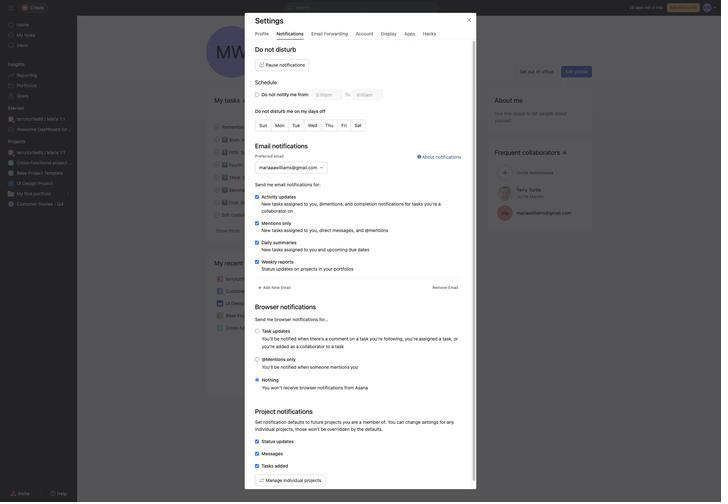 Task type: describe. For each thing, give the bounding box(es) containing it.
email inside button
[[281, 285, 291, 290]]

and inside activity updates new tasks assigned to you, @mentions, and completion notifications for tasks you're a collaborator on
[[345, 201, 353, 207]]

insights button
[[0, 61, 25, 68]]

0 vertical spatial mw
[[216, 41, 248, 62]]

mariaaawilliams@gmail.com
[[259, 165, 318, 170]]

1 horizontal spatial you're
[[370, 336, 383, 342]]

to inside use this space to tell people about yourself.
[[527, 111, 531, 116]]

the inside the set notification defaults to future projects you are a member of. you can change settings for any individual projects, those won't be overridden by the defaults.
[[357, 427, 364, 432]]

assigned inside task updates you'll be notified when there's a comment on a task you're following, you're assigned a task, or you're added as a collaborator to a task
[[419, 336, 438, 342]]

maria up wednesday
[[457, 124, 467, 129]]

2 status from the top
[[262, 439, 275, 444]]

0 vertical spatial base project template link
[[4, 168, 73, 178]]

fifth:
[[229, 150, 240, 155]]

out
[[529, 69, 535, 74]]

added inside task updates you'll be notified when there's a comment on a task you're following, you're assigned a task, or you're added as a collaborator to a task
[[276, 344, 289, 349]]

testimonial
[[252, 212, 275, 218]]

set out of office button
[[516, 66, 558, 78]]

1:1 up add new email button
[[269, 276, 274, 282]]

2️⃣
[[222, 187, 228, 193]]

terryturtle85 / maria 1:1 inside starred element
[[17, 116, 65, 122]]

1 horizontal spatial work
[[296, 162, 306, 168]]

projects element
[[0, 136, 77, 211]]

you, for direct
[[310, 228, 318, 233]]

global element
[[0, 16, 77, 54]]

account button
[[356, 31, 374, 40]]

notifications down sections in the left of the page
[[287, 182, 313, 187]]

mon
[[276, 123, 285, 128]]

1 vertical spatial time
[[252, 150, 261, 155]]

edit for edit profile
[[566, 69, 574, 74]]

a left task,
[[439, 336, 442, 342]]

for right topics
[[298, 124, 303, 130]]

a right there's
[[326, 336, 328, 342]]

add billing info button
[[668, 3, 700, 12]]

notifications right about
[[436, 154, 462, 160]]

completed checkbox for 4️⃣
[[213, 161, 221, 169]]

tasks left you're
[[412, 201, 423, 207]]

and inside 'mentions only new tasks assigned to you, direct messages, and @mentions'
[[356, 228, 364, 233]]

individual inside "button"
[[284, 478, 303, 483]]

display button
[[381, 31, 397, 40]]

0 vertical spatial email
[[274, 154, 284, 159]]

fri
[[342, 123, 347, 128]]

not for disturb
[[262, 108, 269, 114]]

a down comment
[[332, 344, 334, 349]]

defaults
[[288, 419, 305, 425]]

/ up wednesday
[[455, 124, 456, 129]]

1 vertical spatial the
[[258, 187, 264, 193]]

someone
[[310, 364, 329, 370]]

2 vertical spatial customer
[[226, 288, 246, 294]]

q4 inside customer stories - q4 link
[[57, 201, 64, 207]]

in for 5️⃣ fifth: save time by collaborating in asana
[[297, 150, 301, 155]]

future
[[311, 419, 324, 425]]

for…
[[320, 317, 329, 322]]

notifications left for…
[[293, 317, 318, 322]]

use
[[495, 111, 503, 116]]

you're
[[425, 201, 438, 207]]

only for @mentions only
[[287, 357, 296, 362]]

sun button
[[255, 120, 272, 131]]

cross- inside projects element
[[17, 160, 31, 165]]

edit for edit customer testimonial
[[222, 212, 230, 218]]

list image
[[218, 314, 222, 318]]

to inside the set notification defaults to future projects you are a member of. you can change settings for any individual projects, those won't be overridden by the defaults.
[[306, 419, 310, 425]]

me from:
[[290, 92, 310, 97]]

insights element
[[0, 59, 77, 102]]

2️⃣ second: find the layout that's right for you
[[222, 187, 318, 193]]

completed image for 2️⃣
[[213, 186, 221, 194]]

maria up add new email button
[[256, 276, 268, 282]]

email notifications
[[255, 142, 308, 150]]

sixth:
[[229, 137, 241, 143]]

new for daily summaries
[[262, 247, 271, 252]]

1 vertical spatial base project template
[[226, 313, 272, 318]]

you inside the set notification defaults to future projects you are a member of. you can change settings for any individual projects, those won't be overridden by the defaults.
[[388, 419, 396, 425]]

completed image for 4️⃣
[[213, 161, 221, 169]]

people image
[[218, 277, 222, 281]]

home
[[17, 22, 29, 27]]

1:1 inside starred element
[[60, 116, 65, 122]]

organized
[[251, 175, 272, 180]]

0 vertical spatial work
[[254, 137, 264, 143]]

incoming
[[276, 162, 295, 168]]

6️⃣ sixth: make work manageable
[[222, 137, 291, 143]]

a inside the set notification defaults to future projects you are a member of. you can change settings for any individual projects, those won't be overridden by the defaults.
[[360, 419, 362, 425]]

1 horizontal spatial time
[[303, 56, 312, 61]]

portfolios
[[17, 83, 37, 88]]

remove email button
[[430, 283, 462, 292]]

customer
[[231, 212, 251, 218]]

terryturtle85 / maria 1:1 up wednesday
[[431, 124, 473, 129]]

ui inside projects element
[[17, 181, 21, 186]]

with
[[273, 175, 282, 180]]

you right right
[[310, 187, 318, 193]]

tasks down activity
[[272, 201, 283, 207]]

do for do not disturb me on my days off
[[255, 108, 261, 114]]

tell
[[532, 111, 539, 116]]

1 horizontal spatial base
[[226, 313, 236, 318]]

notifications
[[277, 31, 304, 36]]

1 vertical spatial email
[[275, 182, 286, 187]]

2 vertical spatial customer stories - q4
[[226, 288, 273, 294]]

manage individual projects button
[[255, 475, 326, 486]]

be for you'll
[[274, 364, 280, 370]]

you'll
[[262, 336, 273, 342]]

ma
[[502, 210, 509, 216]]

completed image for remember
[[213, 123, 221, 131]]

for inside the set notification defaults to future projects you are a member of. you can change settings for any individual projects, those won't be overridden by the defaults.
[[440, 419, 446, 425]]

send me browser notifications for…
[[255, 317, 329, 322]]

terryturtle85 down my recent projects at the left of page
[[226, 276, 253, 282]]

status inside weekly reports status updates on projects in your portfolios
[[262, 266, 275, 272]]

manage individual projects
[[266, 478, 322, 483]]

projects
[[8, 139, 25, 144]]

next
[[312, 124, 321, 130]]

1 vertical spatial tt
[[459, 277, 464, 281]]

awesome
[[17, 127, 37, 132]]

0 horizontal spatial browser
[[275, 317, 292, 322]]

add new email button
[[255, 283, 294, 292]]

sections
[[283, 175, 300, 180]]

notification
[[263, 419, 287, 425]]

1 horizontal spatial stories
[[247, 288, 262, 294]]

Status updates checkbox
[[255, 440, 259, 444]]

/ inside projects element
[[44, 150, 46, 155]]

completed image for 3️⃣
[[213, 173, 221, 181]]

show more
[[216, 228, 240, 233]]

people
[[540, 111, 554, 116]]

ui design project inside projects element
[[17, 181, 53, 186]]

of inside set out of office button
[[537, 69, 541, 74]]

inbox link
[[4, 40, 73, 51]]

starred element
[[0, 102, 94, 136]]

a right comment
[[356, 336, 359, 342]]

updates for activity
[[279, 194, 296, 200]]

send for send me browser notifications for…
[[255, 317, 266, 322]]

master
[[530, 194, 545, 199]]

be for you'll
[[274, 336, 280, 342]]

notified for only
[[281, 364, 297, 370]]

won't
[[271, 385, 282, 390]]

notifications inside dropdown button
[[280, 62, 305, 68]]

1:1 up wednesday button
[[468, 124, 473, 129]]

completed checkbox for 6️⃣
[[213, 136, 221, 143]]

2 vertical spatial -
[[263, 288, 265, 294]]

for:
[[314, 182, 321, 187]]

1 horizontal spatial cross-functional project plan
[[226, 325, 286, 331]]

nothing you won't receive browser notifications from asana
[[262, 377, 368, 390]]

completed checkbox for remember
[[213, 123, 221, 131]]

1 horizontal spatial project
[[262, 325, 276, 331]]

1 horizontal spatial base project template link
[[207, 310, 476, 322]]

template inside projects element
[[44, 170, 63, 176]]

calendar image
[[218, 302, 222, 306]]

maria williams
[[268, 41, 332, 53]]

invite button
[[6, 488, 34, 500]]

5️⃣ fifth: save time by collaborating in asana
[[222, 150, 315, 155]]

close image
[[467, 17, 472, 23]]

projects for future
[[325, 419, 342, 425]]

/ down recent projects
[[254, 276, 255, 282]]

you, for @mentions,
[[310, 201, 318, 207]]

not disturb
[[265, 46, 296, 53]]

on left top
[[256, 162, 261, 168]]

tasks inside 'mentions only new tasks assigned to you, direct messages, and @mentions'
[[272, 228, 283, 233]]

0 vertical spatial task
[[360, 336, 369, 342]]

frequent collaborators
[[495, 149, 561, 156]]

1 horizontal spatial tt
[[502, 190, 509, 196]]

functional inside projects element
[[31, 160, 51, 165]]

notified for updates
[[281, 336, 297, 342]]

terry turtle turtle master
[[517, 187, 545, 199]]

customer inside projects element
[[17, 201, 37, 207]]

disturb
[[271, 108, 286, 114]]

Tasks added checkbox
[[255, 464, 259, 468]]

maria inside starred element
[[47, 116, 59, 122]]

1 horizontal spatial functional
[[240, 325, 261, 331]]

@mentions
[[365, 228, 389, 233]]

for right right
[[303, 187, 309, 193]]

0 vertical spatial ui design project link
[[4, 178, 73, 189]]

manage
[[266, 478, 282, 483]]

messages,
[[333, 228, 355, 233]]

turtle
[[517, 194, 529, 199]]

1 horizontal spatial cross-functional project plan link
[[207, 322, 476, 334]]

sat button
[[351, 120, 366, 131]]

1️⃣
[[222, 200, 228, 205]]

terryturtle85 / maria 1:1 link for functional
[[4, 147, 73, 158]]

portfolios
[[334, 266, 354, 272]]

do not notify me from:
[[262, 92, 310, 97]]

customer stories - q4 inside projects element
[[17, 201, 64, 207]]

or
[[454, 336, 458, 342]]

profile button
[[255, 31, 269, 40]]

direct
[[320, 228, 332, 233]]

notifications inside the nothing you won't receive browser notifications from asana
[[318, 385, 343, 390]]

from
[[345, 385, 354, 390]]

0 horizontal spatial task
[[335, 344, 344, 349]]

add for add new email
[[263, 285, 271, 290]]

on inside activity updates new tasks assigned to you, @mentions, and completion notifications for tasks you're a collaborator on
[[288, 208, 293, 214]]

get for started
[[241, 200, 248, 205]]

a right as
[[296, 344, 299, 349]]

1 vertical spatial template
[[253, 313, 272, 318]]

0 horizontal spatial of
[[270, 162, 274, 168]]

terryturtle85 inside starred element
[[17, 116, 43, 122]]

Do not notify me from: checkbox
[[255, 93, 259, 97]]

show
[[216, 228, 228, 233]]

1 vertical spatial customer stories - q4
[[438, 212, 479, 217]]

terryturtle85 inside projects element
[[17, 150, 43, 155]]

member
[[363, 419, 380, 425]]

about notifications link
[[418, 154, 462, 181]]

my right using on the left top of page
[[278, 200, 284, 205]]

remember
[[222, 124, 245, 130]]

- inside projects element
[[54, 201, 56, 207]]

new inside button
[[272, 285, 280, 290]]

remove
[[433, 285, 448, 290]]

browser inside the nothing you won't receive browser notifications from asana
[[300, 385, 317, 390]]

2 horizontal spatial q4
[[474, 212, 479, 217]]

1 vertical spatial cross-
[[226, 325, 240, 331]]

terryturtle85 / maria 1:1 link for dashboard
[[4, 114, 73, 124]]

tasks down 'that's'
[[285, 200, 296, 205]]

1 vertical spatial ui design project link
[[207, 297, 476, 310]]

remove email
[[433, 285, 459, 290]]

2 horizontal spatial you're
[[405, 336, 418, 342]]

2 horizontal spatial email
[[449, 285, 459, 290]]

weekly
[[262, 259, 277, 265]]

projects button
[[0, 138, 25, 145]]

3:33pm local time
[[275, 56, 312, 61]]

completed image for 1️⃣
[[213, 198, 221, 206]]

1 horizontal spatial plan
[[278, 325, 286, 331]]

you inside the set notification defaults to future projects you are a member of. you can change settings for any individual projects, those won't be overridden by the defaults.
[[343, 419, 351, 425]]

0 horizontal spatial project
[[53, 160, 67, 165]]

inbox
[[17, 42, 28, 48]]

do for do not notify me from:
[[262, 92, 268, 97]]

those
[[296, 427, 307, 432]]



Task type: locate. For each thing, give the bounding box(es) containing it.
not left notify
[[269, 92, 276, 97]]

1 vertical spatial mw
[[452, 277, 459, 281]]

updates
[[279, 194, 296, 200], [276, 266, 293, 272], [273, 328, 290, 334], [277, 439, 294, 444]]

1:1 up awesome dashboard for new project
[[60, 116, 65, 122]]

list image
[[218, 289, 222, 293], [218, 326, 222, 330]]

collaborating
[[269, 150, 296, 155]]

0 vertical spatial be
[[274, 336, 280, 342]]

assigned inside activity updates new tasks assigned to you, @mentions, and completion notifications for tasks you're a collaborator on
[[284, 201, 303, 207]]

trial
[[657, 5, 664, 10]]

status
[[262, 266, 275, 272], [262, 439, 275, 444]]

wednesday
[[448, 150, 469, 155]]

1 horizontal spatial of
[[537, 69, 541, 74]]

you
[[310, 187, 318, 193], [310, 247, 317, 252], [351, 364, 358, 370], [343, 419, 351, 425]]

you inside the nothing you won't receive browser notifications from asana
[[262, 385, 270, 390]]

projects inside the set notification defaults to future projects you are a member of. you can change settings for any individual projects, those won't be overridden by the defaults.
[[325, 419, 342, 425]]

2 list image from the top
[[218, 326, 222, 330]]

updates down reports
[[276, 266, 293, 272]]

you're right following,
[[405, 336, 418, 342]]

0 vertical spatial design
[[22, 181, 37, 186]]

completed image for 5️⃣
[[213, 148, 221, 156]]

to inside 'daily summaries new tasks assigned to you and upcoming due dates'
[[304, 247, 308, 252]]

my inside global element
[[17, 32, 23, 38]]

notified inside task updates you'll be notified when there's a comment on a task you're following, you're assigned a task, or you're added as a collaborator to a task
[[281, 336, 297, 342]]

1 vertical spatial stories
[[457, 212, 470, 217]]

only inside 'mentions only new tasks assigned to you, direct messages, and @mentions'
[[283, 221, 292, 226]]

be right you'll
[[274, 336, 280, 342]]

2 completed checkbox from the top
[[213, 161, 221, 169]]

notified up as
[[281, 336, 297, 342]]

2 vertical spatial be
[[321, 427, 326, 432]]

1 vertical spatial completed image
[[213, 148, 221, 156]]

tasks inside global element
[[24, 32, 35, 38]]

the right find
[[258, 187, 264, 193]]

set inside the set notification defaults to future projects you are a member of. you can change settings for any individual projects, those won't be overridden by the defaults.
[[255, 419, 262, 425]]

be
[[274, 336, 280, 342], [274, 364, 280, 370], [321, 427, 326, 432]]

be inside the set notification defaults to future projects you are a member of. you can change settings for any individual projects, those won't be overridden by the defaults.
[[321, 427, 326, 432]]

completed checkbox left 3️⃣
[[213, 173, 221, 181]]

1 horizontal spatial task
[[360, 336, 369, 342]]

design up first
[[22, 181, 37, 186]]

send for send me email notifications for:
[[255, 182, 266, 187]]

1 horizontal spatial edit
[[566, 69, 574, 74]]

4 completed checkbox from the top
[[213, 211, 221, 219]]

time right local
[[303, 56, 312, 61]]

0 horizontal spatial ui design project
[[17, 181, 53, 186]]

customer
[[17, 201, 37, 207], [438, 212, 456, 217], [226, 288, 246, 294]]

projects inside "button"
[[305, 478, 322, 483]]

1 notified from the top
[[281, 336, 297, 342]]

when for someone
[[298, 364, 309, 370]]

q4 left ma
[[474, 212, 479, 217]]

terryturtle85 / maria 1:1 inside projects element
[[17, 150, 65, 155]]

1 when from the top
[[298, 336, 309, 342]]

0 horizontal spatial template
[[44, 170, 63, 176]]

terryturtle85 / maria 1:1
[[17, 116, 65, 122], [431, 124, 473, 129], [17, 150, 65, 155], [226, 276, 274, 282]]

asana inside the nothing you won't receive browser notifications from asana
[[356, 385, 368, 390]]

to up weekly reports status updates on projects in your portfolios
[[304, 247, 308, 252]]

you, inside activity updates new tasks assigned to you, @mentions, and completion notifications for tasks you're a collaborator on
[[310, 201, 318, 207]]

projects for on
[[301, 266, 318, 272]]

None text field
[[312, 89, 342, 100]]

assigned for summaries
[[284, 247, 303, 252]]

0 horizontal spatial the
[[258, 187, 264, 193]]

do down profile button
[[255, 46, 263, 53]]

0 horizontal spatial base project template
[[17, 170, 63, 176]]

collaborator inside activity updates new tasks assigned to you, @mentions, and completion notifications for tasks you're a collaborator on
[[262, 208, 287, 214]]

completed image left 2️⃣
[[213, 186, 221, 194]]

stay
[[245, 162, 254, 168]]

individual right manage on the bottom of page
[[284, 478, 303, 483]]

0 vertical spatial customer
[[17, 201, 37, 207]]

search list box
[[285, 3, 439, 13]]

plan inside projects element
[[68, 160, 77, 165]]

2 vertical spatial mw
[[458, 289, 465, 294]]

0 vertical spatial stories
[[38, 201, 53, 207]]

0 vertical spatial functional
[[31, 160, 51, 165]]

@mentions,
[[320, 201, 344, 207]]

days
[[636, 5, 644, 10]]

you right mentions
[[351, 364, 358, 370]]

pause
[[266, 62, 278, 68]]

any
[[447, 419, 454, 425]]

on down 'that's'
[[288, 208, 293, 214]]

0 vertical spatial set
[[520, 69, 527, 74]]

for inside starred element
[[62, 127, 68, 132]]

only right mentions
[[283, 221, 292, 226]]

added
[[276, 344, 289, 349], [275, 463, 288, 469]]

you, inside 'mentions only new tasks assigned to you, direct messages, and @mentions'
[[310, 228, 318, 233]]

work right make
[[254, 137, 264, 143]]

0 vertical spatial in
[[653, 5, 656, 10]]

tasks inside 'daily summaries new tasks assigned to you and upcoming due dates'
[[272, 247, 283, 252]]

0 vertical spatial -
[[54, 201, 56, 207]]

notified down "@mentions" at left
[[281, 364, 297, 370]]

not for notify
[[269, 92, 276, 97]]

0 vertical spatial me
[[287, 108, 293, 114]]

updates inside weekly reports status updates on projects in your portfolios
[[276, 266, 293, 272]]

completed checkbox for edit
[[213, 211, 221, 219]]

2 horizontal spatial stories
[[457, 212, 470, 217]]

the down are
[[357, 427, 364, 432]]

a inside activity updates new tasks assigned to you, @mentions, and completion notifications for tasks you're a collaborator on
[[439, 201, 441, 207]]

show more button
[[214, 225, 241, 237]]

1 vertical spatial when
[[298, 364, 309, 370]]

new inside 'daily summaries new tasks assigned to you and upcoming due dates'
[[262, 247, 271, 252]]

base project template inside projects element
[[17, 170, 63, 176]]

updates inside task updates you'll be notified when there's a comment on a task you're following, you're assigned a task, or you're added as a collaborator to a task
[[273, 328, 290, 334]]

email right remove
[[449, 285, 459, 290]]

add inside button
[[671, 5, 678, 10]]

yourself.
[[495, 118, 513, 123]]

notifications button
[[277, 31, 304, 40]]

edit inside button
[[566, 69, 574, 74]]

reports
[[278, 259, 294, 265]]

1 vertical spatial ui design project
[[226, 301, 262, 306]]

1 vertical spatial design
[[232, 301, 246, 306]]

0 vertical spatial template
[[44, 170, 63, 176]]

assigned for updates
[[284, 201, 303, 207]]

to inside activity updates new tasks assigned to you, @mentions, and completion notifications for tasks you're a collaborator on
[[304, 201, 308, 207]]

edit left profile
[[566, 69, 574, 74]]

1 status from the top
[[262, 266, 275, 272]]

and right messages,
[[356, 228, 364, 233]]

completed checkbox for 3️⃣
[[213, 173, 221, 181]]

to down comment
[[326, 344, 331, 349]]

ui design project
[[17, 181, 53, 186], [226, 301, 262, 306]]

are
[[352, 419, 358, 425]]

mentions
[[262, 221, 281, 226]]

2 completed checkbox from the top
[[213, 136, 221, 143]]

completed image for edit
[[213, 211, 221, 219]]

you're down you'll
[[262, 344, 275, 349]]

projects inside weekly reports status updates on projects in your portfolios
[[301, 266, 318, 272]]

do not disturb me on my days off
[[255, 108, 326, 114]]

0 vertical spatial cross-functional project plan link
[[4, 158, 77, 168]]

in left your at the bottom left of the page
[[319, 266, 322, 272]]

you're left following,
[[370, 336, 383, 342]]

of right out
[[537, 69, 541, 74]]

2 you, from the top
[[310, 228, 318, 233]]

1:1 down awesome dashboard for new project
[[60, 150, 65, 155]]

notify
[[277, 92, 289, 97]]

completed image
[[213, 136, 221, 143], [213, 161, 221, 169], [213, 186, 221, 194], [213, 198, 221, 206], [213, 211, 221, 219]]

2 vertical spatial q4
[[267, 288, 273, 294]]

base up first
[[17, 170, 27, 176]]

2 terryturtle85 / maria 1:1 link from the top
[[4, 147, 73, 158]]

0 vertical spatial plan
[[68, 160, 77, 165]]

about notifications
[[422, 154, 462, 160]]

tt
[[502, 190, 509, 196], [459, 277, 464, 281]]

be inside the @mentions only you'll be notified when someone mentions you
[[274, 364, 280, 370]]

1 you, from the top
[[310, 201, 318, 207]]

collaborator down there's
[[300, 344, 325, 349]]

of right top
[[270, 162, 274, 168]]

design right 'calendar' image
[[232, 301, 246, 306]]

list image for customer stories - q4
[[218, 289, 222, 293]]

/ inside starred element
[[44, 116, 46, 122]]

5 completed image from the top
[[213, 211, 221, 219]]

messages
[[262, 451, 283, 456]]

0 vertical spatial cross-functional project plan
[[17, 160, 77, 165]]

the left next
[[305, 124, 311, 130]]

on left my
[[295, 108, 300, 114]]

layout
[[265, 187, 278, 193]]

notifications left from
[[318, 385, 343, 390]]

1:1 inside projects element
[[60, 150, 65, 155]]

updates for task
[[273, 328, 290, 334]]

4 completed image from the top
[[213, 198, 221, 206]]

1 vertical spatial terryturtle85 / maria 1:1 link
[[4, 147, 73, 158]]

right
[[292, 187, 302, 193]]

1 horizontal spatial ui
[[226, 301, 230, 306]]

settings
[[422, 419, 439, 425]]

terryturtle85 / maria 1:1 link inside projects element
[[4, 147, 73, 158]]

stories
[[38, 201, 53, 207], [457, 212, 470, 217], [247, 288, 262, 294]]

completed image for 6️⃣
[[213, 136, 221, 143]]

1 horizontal spatial in
[[319, 266, 322, 272]]

home link
[[4, 20, 73, 30]]

completed checkbox left '6️⃣'
[[213, 136, 221, 143]]

daily summaries new tasks assigned to you and upcoming due dates
[[262, 240, 370, 252]]

collaborator down using on the left top of page
[[262, 208, 287, 214]]

maria inside projects element
[[47, 150, 59, 155]]

base project template link up "my first portfolio" link
[[4, 168, 73, 178]]

you, left "@mentions,"
[[310, 201, 318, 207]]

search button
[[285, 3, 439, 13]]

1 completed checkbox from the top
[[213, 123, 221, 131]]

send me email notifications for:
[[255, 182, 321, 187]]

my for my tasks
[[17, 32, 23, 38]]

0 horizontal spatial individual
[[255, 427, 275, 432]]

assigned inside 'mentions only new tasks assigned to you, direct messages, and @mentions'
[[284, 228, 303, 233]]

invite
[[18, 491, 30, 496]]

added left as
[[276, 344, 289, 349]]

1 horizontal spatial ui design project
[[226, 301, 262, 306]]

1 horizontal spatial by
[[351, 427, 356, 432]]

list image down list icon
[[218, 326, 222, 330]]

add down weekly
[[263, 285, 271, 290]]

None text field
[[353, 89, 383, 100]]

send up task
[[255, 317, 266, 322]]

tasks added
[[262, 463, 288, 469]]

on right comment
[[350, 336, 355, 342]]

only for mentions only
[[283, 221, 292, 226]]

1 vertical spatial be
[[274, 364, 280, 370]]

ui up my first portfolio on the top
[[17, 181, 21, 186]]

3 completed image from the top
[[213, 186, 221, 194]]

terryturtle85 up wednesday
[[431, 124, 454, 129]]

maria up awesome dashboard for new project
[[47, 116, 59, 122]]

you up weekly reports status updates on projects in your portfolios
[[310, 247, 317, 252]]

email
[[274, 154, 284, 159], [275, 182, 286, 187]]

3 completed checkbox from the top
[[213, 186, 221, 194]]

template up portfolio
[[44, 170, 63, 176]]

0 vertical spatial notified
[[281, 336, 297, 342]]

1 terryturtle85 / maria 1:1 link from the top
[[4, 114, 73, 124]]

you inside the @mentions only you'll be notified when someone mentions you
[[351, 364, 358, 370]]

me for email
[[267, 182, 274, 187]]

1 send from the top
[[255, 182, 266, 187]]

set for set notification defaults to future projects you are a member of. you can change settings for any individual projects, those won't be overridden by the defaults.
[[255, 419, 262, 425]]

tasks
[[24, 32, 35, 38], [285, 200, 296, 205], [272, 201, 283, 207], [412, 201, 423, 207], [272, 228, 283, 233], [272, 247, 283, 252]]

0 vertical spatial and
[[345, 201, 353, 207]]

for left any
[[440, 419, 446, 425]]

0 vertical spatial not
[[269, 92, 276, 97]]

1 horizontal spatial collaborator
[[300, 344, 325, 349]]

only
[[283, 221, 292, 226], [287, 357, 296, 362]]

stories inside projects element
[[38, 201, 53, 207]]

0 vertical spatial ui
[[17, 181, 21, 186]]

fourth:
[[229, 162, 244, 168]]

sun
[[259, 123, 267, 128]]

1 horizontal spatial set
[[520, 69, 527, 74]]

my up inbox
[[17, 32, 23, 38]]

be inside task updates you'll be notified when there's a comment on a task you're following, you're assigned a task, or you're added as a collaborator to a task
[[274, 336, 280, 342]]

daily
[[262, 240, 272, 245]]

profile
[[575, 69, 588, 74]]

to inside 'mentions only new tasks assigned to you, direct messages, and @mentions'
[[304, 228, 308, 233]]

1 vertical spatial me
[[267, 182, 274, 187]]

insights
[[8, 61, 25, 67]]

and inside 'daily summaries new tasks assigned to you and upcoming due dates'
[[318, 247, 326, 252]]

2 completed image from the top
[[213, 148, 221, 156]]

new inside starred element
[[69, 127, 78, 132]]

topics
[[284, 124, 296, 130]]

0 vertical spatial browser
[[275, 317, 292, 322]]

get right first:
[[241, 200, 248, 205]]

individual inside the set notification defaults to future projects you are a member of. you can change settings for any individual projects, those won't be overridden by the defaults.
[[255, 427, 275, 432]]

assigned down right
[[284, 201, 303, 207]]

None checkbox
[[255, 195, 259, 199], [255, 221, 259, 225], [255, 260, 259, 264], [255, 195, 259, 199], [255, 221, 259, 225], [255, 260, 259, 264]]

my first portfolio
[[17, 191, 51, 196]]

None radio
[[255, 357, 259, 362], [255, 378, 259, 382], [255, 357, 259, 362], [255, 378, 259, 382]]

0 vertical spatial time
[[303, 56, 312, 61]]

Completed checkbox
[[213, 123, 221, 131], [213, 136, 221, 143], [213, 173, 221, 181], [213, 198, 221, 206]]

new for mentions only
[[262, 228, 271, 233]]

to up 'daily summaries new tasks assigned to you and upcoming due dates'
[[304, 228, 308, 233]]

on inside task updates you'll be notified when there's a comment on a task you're following, you're assigned a task, or you're added as a collaborator to a task
[[350, 336, 355, 342]]

3 completed image from the top
[[213, 173, 221, 181]]

new inside 'mentions only new tasks assigned to you, direct messages, and @mentions'
[[262, 228, 271, 233]]

0 vertical spatial q4
[[57, 201, 64, 207]]

save
[[241, 150, 251, 155]]

None checkbox
[[255, 241, 259, 245]]

0 horizontal spatial customer stories - q4
[[17, 201, 64, 207]]

send down 3️⃣ third: get organized with sections
[[255, 182, 266, 187]]

0 vertical spatial list image
[[218, 289, 222, 293]]

/ down awesome dashboard for new project link
[[44, 150, 46, 155]]

project inside starred element
[[79, 127, 94, 132]]

me for browser
[[267, 317, 274, 322]]

1 vertical spatial added
[[275, 463, 288, 469]]

my for my recent projects
[[214, 259, 223, 267]]

1 vertical spatial of
[[270, 162, 274, 168]]

collaborator inside task updates you'll be notified when there's a comment on a task you're following, you're assigned a task, or you're added as a collaborator to a task
[[300, 344, 325, 349]]

terryturtle85 / maria 1:1 link up "dashboard"
[[4, 114, 73, 124]]

me up task
[[267, 317, 274, 322]]

0 vertical spatial by
[[263, 150, 268, 155]]

maria
[[47, 116, 59, 122], [457, 124, 467, 129], [47, 150, 59, 155], [256, 276, 268, 282]]

add for add billing info
[[671, 5, 678, 10]]

for inside activity updates new tasks assigned to you, @mentions, and completion notifications for tasks you're a collaborator on
[[405, 201, 411, 207]]

hide sidebar image
[[8, 5, 14, 10]]

you inside 'daily summaries new tasks assigned to you and upcoming due dates'
[[310, 247, 317, 252]]

in inside weekly reports status updates on projects in your portfolios
[[319, 266, 322, 272]]

individual
[[255, 427, 275, 432], [284, 478, 303, 483]]

0 vertical spatial the
[[305, 124, 311, 130]]

first
[[24, 191, 32, 196]]

1 horizontal spatial email
[[312, 31, 323, 36]]

1 horizontal spatial customer
[[226, 288, 246, 294]]

do not disturb
[[255, 46, 296, 53]]

left
[[645, 5, 651, 10]]

updates down projects, on the bottom
[[277, 439, 294, 444]]

1 horizontal spatial -
[[263, 288, 265, 294]]

design inside projects element
[[22, 181, 37, 186]]

by inside the set notification defaults to future projects you are a member of. you can change settings for any individual projects, those won't be overridden by the defaults.
[[351, 427, 356, 432]]

new down mentions
[[262, 228, 271, 233]]

not left disturb
[[262, 108, 269, 114]]

2 vertical spatial me
[[267, 317, 274, 322]]

notifications right completion in the top of the page
[[379, 201, 404, 207]]

on inside weekly reports status updates on projects in your portfolios
[[294, 266, 300, 272]]

asana up mariaaawilliams@gmail.com dropdown button
[[302, 150, 315, 155]]

when inside task updates you'll be notified when there's a comment on a task you're following, you're assigned a task, or you're added as a collaborator to a task
[[298, 336, 309, 342]]

completed checkbox for 5️⃣
[[213, 148, 221, 156]]

0 horizontal spatial asana
[[302, 150, 315, 155]]

my inside projects element
[[17, 191, 23, 196]]

be down "@mentions" at left
[[274, 364, 280, 370]]

0 horizontal spatial functional
[[31, 160, 51, 165]]

you left are
[[343, 419, 351, 425]]

by up top
[[263, 150, 268, 155]]

assigned for only
[[284, 228, 303, 233]]

terryturtle85 / maria 1:1 link inside starred element
[[4, 114, 73, 124]]

notified
[[281, 336, 297, 342], [281, 364, 297, 370]]

email down with
[[275, 182, 286, 187]]

set notification defaults to future projects you are a member of. you can change settings for any individual projects, those won't be overridden by the defaults.
[[255, 419, 454, 432]]

wednesday button
[[448, 150, 469, 155]]

0 vertical spatial ui design project
[[17, 181, 53, 186]]

1 horizontal spatial individual
[[284, 478, 303, 483]]

task
[[360, 336, 369, 342], [335, 344, 344, 349]]

2 horizontal spatial in
[[653, 5, 656, 10]]

0 horizontal spatial q4
[[57, 201, 64, 207]]

completed image up show
[[213, 211, 221, 219]]

1 vertical spatial functional
[[240, 325, 261, 331]]

to inside task updates you'll be notified when there's a comment on a task you're following, you're assigned a task, or you're added as a collaborator to a task
[[326, 344, 331, 349]]

time
[[303, 56, 312, 61], [252, 150, 261, 155]]

notifications inside activity updates new tasks assigned to you, @mentions, and completion notifications for tasks you're a collaborator on
[[379, 201, 404, 207]]

only inside the @mentions only you'll be notified when someone mentions you
[[287, 357, 296, 362]]

6️⃣
[[222, 137, 228, 143]]

2 when from the top
[[298, 364, 309, 370]]

wed button
[[304, 120, 322, 131]]

space
[[513, 111, 526, 116]]

ui design project link up for…
[[207, 297, 476, 310]]

0 horizontal spatial and
[[318, 247, 326, 252]]

4 completed checkbox from the top
[[213, 198, 221, 206]]

in for weekly reports status updates on projects in your portfolios
[[319, 266, 322, 272]]

1 vertical spatial customer
[[438, 212, 456, 217]]

email forwarding button
[[312, 31, 348, 40]]

1 vertical spatial base
[[226, 313, 236, 318]]

1 completed image from the top
[[213, 123, 221, 131]]

functional left task
[[240, 325, 261, 331]]

email up incoming
[[274, 154, 284, 159]]

get for organized
[[242, 175, 250, 180]]

billing
[[679, 5, 690, 10]]

Completed checkbox
[[213, 148, 221, 156], [213, 161, 221, 169], [213, 186, 221, 194], [213, 211, 221, 219]]

do for do not disturb
[[255, 46, 263, 53]]

task down comment
[[335, 344, 344, 349]]

1:1
[[60, 116, 65, 122], [468, 124, 473, 129], [60, 150, 65, 155], [269, 276, 274, 282]]

when for there's
[[298, 336, 309, 342]]

@mentions only you'll be notified when someone mentions you
[[262, 357, 358, 370]]

2 send from the top
[[255, 317, 266, 322]]

0 horizontal spatial stories
[[38, 201, 53, 207]]

1 horizontal spatial you
[[388, 419, 396, 425]]

edit
[[566, 69, 574, 74], [222, 212, 230, 218]]

0 horizontal spatial edit
[[222, 212, 230, 218]]

you, left the direct on the left top of the page
[[310, 228, 318, 233]]

you down nothing at bottom left
[[262, 385, 270, 390]]

time right save
[[252, 150, 261, 155]]

0 horizontal spatial -
[[54, 201, 56, 207]]

1 horizontal spatial add
[[671, 5, 678, 10]]

new inside activity updates new tasks assigned to you, @mentions, and completion notifications for tasks you're a collaborator on
[[262, 201, 271, 207]]

completed image left 3️⃣
[[213, 173, 221, 181]]

q4 down "my first portfolio" link
[[57, 201, 64, 207]]

my for my first portfolio
[[17, 191, 23, 196]]

mariawilliams@gmail.com
[[517, 210, 572, 216]]

new down the "daily"
[[262, 247, 271, 252]]

completed image left the remember
[[213, 123, 221, 131]]

2 vertical spatial stories
[[247, 288, 262, 294]]

task updates you'll be notified when there's a comment on a task you're following, you're assigned a task, or you're added as a collaborator to a task
[[262, 328, 458, 349]]

set out of office
[[520, 69, 554, 74]]

get right 'third:' on the left of the page
[[242, 175, 250, 180]]

3 completed checkbox from the top
[[213, 173, 221, 181]]

1 vertical spatial get
[[241, 200, 248, 205]]

cross-functional project plan
[[17, 160, 77, 165], [226, 325, 286, 331]]

edit down "1️⃣"
[[222, 212, 230, 218]]

me right disturb
[[287, 108, 293, 114]]

0 vertical spatial edit
[[566, 69, 574, 74]]

hacks
[[423, 31, 437, 36]]

preferred email
[[255, 154, 284, 159]]

Messages checkbox
[[255, 452, 259, 456]]

2 notified from the top
[[281, 364, 297, 370]]

about
[[422, 154, 435, 160]]

tasks down summaries
[[272, 247, 283, 252]]

completed checkbox for 2️⃣
[[213, 186, 221, 194]]

1 vertical spatial individual
[[284, 478, 303, 483]]

1 completed checkbox from the top
[[213, 148, 221, 156]]

1 vertical spatial ui
[[226, 301, 230, 306]]

cross-functional project plan link
[[4, 158, 77, 168], [207, 322, 476, 334]]

set inside button
[[520, 69, 527, 74]]

2 completed image from the top
[[213, 161, 221, 169]]

1 completed image from the top
[[213, 136, 221, 143]]

project notifications
[[255, 408, 313, 415]]

base inside projects element
[[17, 170, 27, 176]]

assigned inside 'daily summaries new tasks assigned to you and upcoming due dates'
[[284, 247, 303, 252]]

1 vertical spatial set
[[255, 419, 262, 425]]

a right are
[[360, 419, 362, 425]]

get
[[242, 175, 250, 180], [241, 200, 248, 205]]

0 horizontal spatial you're
[[262, 344, 275, 349]]

asana for 5️⃣ fifth: save time by collaborating in asana
[[302, 150, 315, 155]]

1 vertical spatial do
[[262, 92, 268, 97]]

when inside the @mentions only you'll be notified when someone mentions you
[[298, 364, 309, 370]]

1 list image from the top
[[218, 289, 222, 293]]

to left add
[[246, 124, 250, 130]]

completed checkbox for 1️⃣
[[213, 198, 221, 206]]

updates inside activity updates new tasks assigned to you, @mentions, and completion notifications for tasks you're a collaborator on
[[279, 194, 296, 200]]

1 vertical spatial asana
[[356, 385, 368, 390]]

set
[[520, 69, 527, 74], [255, 419, 262, 425]]

set for set out of office
[[520, 69, 527, 74]]

settings
[[255, 16, 284, 25]]

change
[[406, 419, 421, 425]]

2 vertical spatial completed image
[[213, 173, 221, 181]]

2 horizontal spatial -
[[471, 212, 473, 217]]

portfolios link
[[4, 80, 73, 91]]

completed image
[[213, 123, 221, 131], [213, 148, 221, 156], [213, 173, 221, 181]]

0 horizontal spatial email
[[281, 285, 291, 290]]

defaults.
[[365, 427, 383, 432]]

portfolio
[[34, 191, 51, 196]]

terryturtle85 / maria 1:1 down recent projects
[[226, 276, 274, 282]]

manageable
[[266, 137, 291, 143]]

updates for status
[[277, 439, 294, 444]]

me down with
[[267, 182, 274, 187]]

1 vertical spatial you,
[[310, 228, 318, 233]]

terryturtle85 / maria 1:1 up awesome dashboard for new project link
[[17, 116, 65, 122]]

None radio
[[255, 329, 259, 333]]

base project template link up comment
[[207, 310, 476, 322]]

new for activity updates
[[262, 201, 271, 207]]

list image for cross-functional project plan
[[218, 326, 222, 330]]

add inside button
[[263, 285, 271, 290]]

cross-functional project plan inside projects element
[[17, 160, 77, 165]]

third:
[[229, 175, 241, 180]]

1 vertical spatial cross-functional project plan
[[226, 325, 286, 331]]

0 horizontal spatial plan
[[68, 160, 77, 165]]

asana for nothing you won't receive browser notifications from asana
[[356, 385, 368, 390]]

0 horizontal spatial you
[[262, 385, 270, 390]]

1 vertical spatial by
[[351, 427, 356, 432]]

schedule
[[255, 80, 277, 85]]

completed image left 4️⃣
[[213, 161, 221, 169]]



Task type: vqa. For each thing, say whether or not it's contained in the screenshot.
will
no



